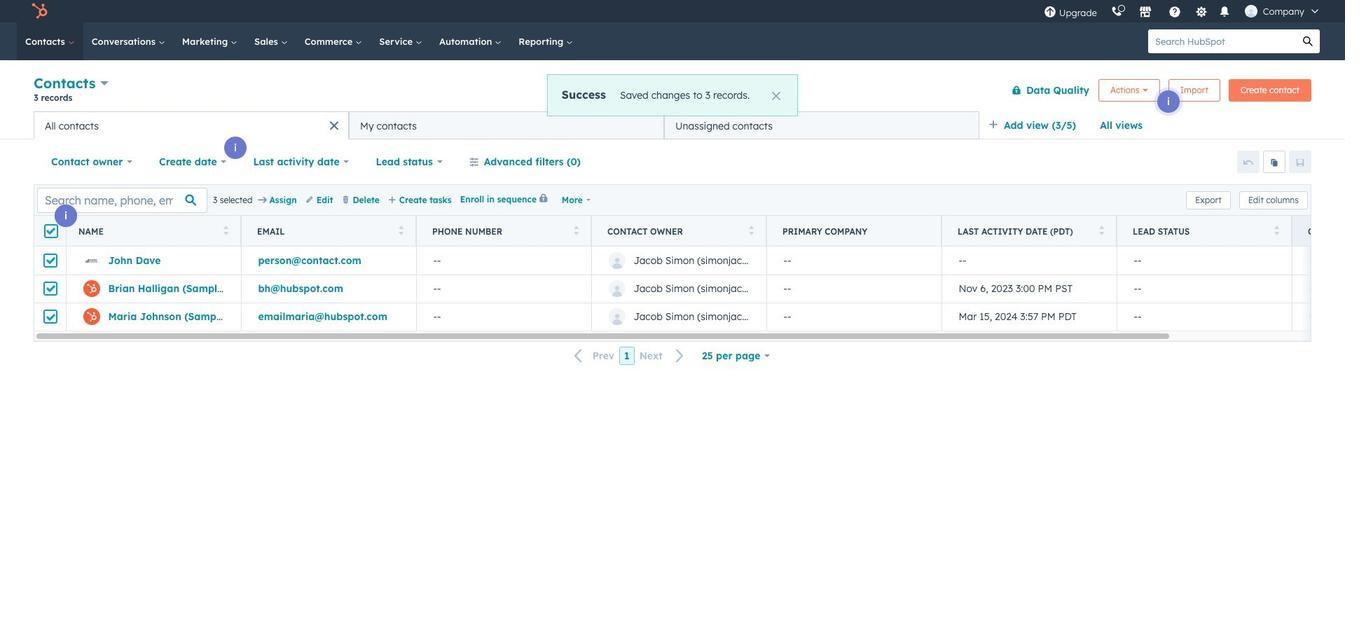 Task type: vqa. For each thing, say whether or not it's contained in the screenshot.
information related to Give more information to get full access to HubSpot
no



Task type: locate. For each thing, give the bounding box(es) containing it.
1 horizontal spatial press to sort. image
[[749, 225, 754, 235]]

press to sort. image for 4th press to sort. element from the right
[[573, 225, 579, 235]]

press to sort. image for second press to sort. element from left
[[398, 225, 404, 235]]

3 press to sort. image from the left
[[1099, 225, 1104, 235]]

alert
[[547, 74, 798, 116]]

0 horizontal spatial press to sort. image
[[398, 225, 404, 235]]

2 horizontal spatial press to sort. image
[[1099, 225, 1104, 235]]

menu
[[1037, 0, 1328, 22]]

press to sort. image
[[398, 225, 404, 235], [749, 225, 754, 235], [1274, 225, 1279, 235]]

3 press to sort. image from the left
[[1274, 225, 1279, 235]]

2 press to sort. image from the left
[[573, 225, 579, 235]]

0 horizontal spatial press to sort. image
[[223, 225, 228, 235]]

1 horizontal spatial press to sort. image
[[573, 225, 579, 235]]

1 press to sort. image from the left
[[223, 225, 228, 235]]

1 press to sort. image from the left
[[398, 225, 404, 235]]

5 press to sort. element from the left
[[1099, 225, 1104, 237]]

Search name, phone, email addresses, or company search field
[[37, 187, 207, 213]]

column header
[[766, 216, 942, 247]]

2 press to sort. image from the left
[[749, 225, 754, 235]]

2 horizontal spatial press to sort. image
[[1274, 225, 1279, 235]]

press to sort. image for third press to sort. element from right
[[749, 225, 754, 235]]

press to sort. element
[[223, 225, 228, 237], [398, 225, 404, 237], [573, 225, 579, 237], [749, 225, 754, 237], [1099, 225, 1104, 237], [1274, 225, 1279, 237]]

Search HubSpot search field
[[1148, 29, 1296, 53]]

marketplaces image
[[1139, 6, 1152, 19]]

1 press to sort. element from the left
[[223, 225, 228, 237]]

press to sort. image
[[223, 225, 228, 235], [573, 225, 579, 235], [1099, 225, 1104, 235]]

banner
[[34, 72, 1312, 111]]



Task type: describe. For each thing, give the bounding box(es) containing it.
close image
[[772, 92, 781, 100]]

press to sort. image for 6th press to sort. element from right
[[223, 225, 228, 235]]

pagination navigation
[[566, 347, 693, 365]]

6 press to sort. element from the left
[[1274, 225, 1279, 237]]

press to sort. image for sixth press to sort. element
[[1274, 225, 1279, 235]]

jacob simon image
[[1245, 5, 1257, 18]]

4 press to sort. element from the left
[[749, 225, 754, 237]]

3 press to sort. element from the left
[[573, 225, 579, 237]]

2 press to sort. element from the left
[[398, 225, 404, 237]]

press to sort. image for fifth press to sort. element from the left
[[1099, 225, 1104, 235]]



